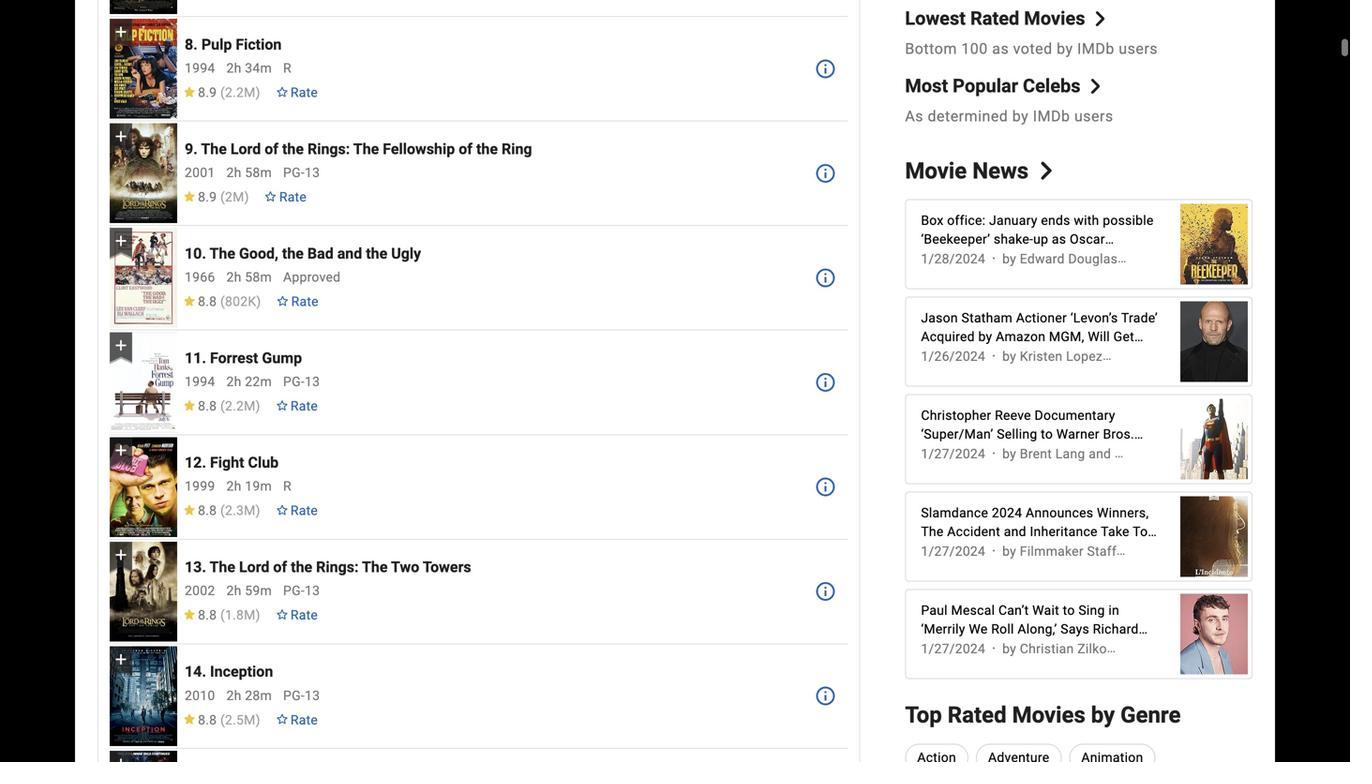 Task type: describe. For each thing, give the bounding box(es) containing it.
take
[[1101, 524, 1130, 540]]

34m
[[245, 60, 272, 76]]

rate for 12. fight club
[[291, 503, 318, 519]]

13 for 13. the lord of the rings: the two towers
[[305, 583, 320, 599]]

bottom 100 as voted by imdb users
[[905, 40, 1158, 58]]

lord for 9.
[[231, 140, 261, 158]]

inheritance
[[1030, 524, 1098, 540]]

star inline image for 9. the lord of the rings: the fellowship of the ring
[[183, 191, 196, 202]]

l'incidente (2023) image
[[1181, 487, 1248, 587]]

star inline image for 10. the good, the bad and the ugly
[[183, 296, 196, 306]]

1/27/2024 for paul mescal can't wait to sing in 'merrily we roll along,' says richard linklater's musical is 'the whole shebang'
[[921, 641, 986, 657]]

as
[[905, 107, 924, 125]]

2h for 12.
[[226, 479, 241, 494]]

bros.
[[1103, 427, 1135, 442]]

by down 2024
[[1003, 544, 1017, 559]]

group for 8. pulp fiction
[[110, 19, 177, 119]]

58m for lord
[[245, 165, 272, 181]]

) for 8. pulp fiction
[[256, 85, 260, 100]]

bad
[[307, 245, 334, 262]]

rate for 13. the lord of the rings: the two towers
[[291, 608, 318, 623]]

paul mescal image
[[1181, 585, 1248, 684]]

see more information about the lord of the rings: the two towers image
[[814, 581, 837, 603]]

0 horizontal spatial imdb
[[1033, 107, 1070, 125]]

star inline image for 11. forrest gump
[[183, 400, 196, 411]]

imdb rating: 8.8 element for 10.
[[183, 294, 261, 310]]

jason statham in the beekeeper (2024) image
[[1181, 195, 1248, 294]]

star inline image for 12.
[[183, 505, 196, 515]]

star border inline image right the 2.5m
[[275, 714, 289, 725]]

1/27/2024 for christopher reeve documentary 'super/man' selling to warner bros. discovery for roughly $15 million after sundance premiere
[[921, 446, 986, 462]]

13 for 11. forrest gump
[[305, 374, 320, 390]]

see more information about forrest gump image
[[814, 371, 837, 394]]

rings: for fellowship
[[308, 140, 350, 158]]

2.3m
[[225, 503, 256, 519]]

imdb rating: 8.9 element for pulp
[[183, 85, 260, 100]]

by kristen lopez
[[1003, 349, 1103, 364]]

by up premiere
[[1003, 446, 1017, 462]]

22m
[[245, 374, 272, 390]]

2h 58m for good,
[[226, 270, 272, 285]]

can't
[[999, 603, 1029, 619]]

staff
[[1087, 544, 1117, 559]]

2010
[[185, 688, 215, 704]]

movie news link
[[905, 157, 1056, 184]]

rate button for 10. the good, the bad and the ugly
[[269, 285, 326, 319]]

0 horizontal spatial as
[[992, 40, 1009, 58]]

announces
[[1026, 506, 1094, 521]]

the right 9.
[[201, 140, 227, 158]]

8.9 for the
[[198, 189, 217, 205]]

pg-13 for 14. inception
[[283, 688, 320, 704]]

winners,
[[1097, 506, 1149, 521]]

add image for 12. fight club
[[112, 441, 130, 460]]

reeve
[[995, 408, 1031, 424]]

1.8m
[[225, 608, 256, 623]]

by edward douglas
[[1003, 251, 1118, 267]]

discovery
[[921, 446, 980, 461]]

lowest rated movies
[[905, 7, 1085, 29]]

most popular celebs
[[905, 75, 1081, 97]]

of for 9. the lord of the rings: the fellowship of the ring
[[265, 140, 279, 158]]

shake-
[[994, 232, 1034, 247]]

popular
[[953, 75, 1018, 97]]

genre
[[1121, 702, 1181, 729]]

9. the lord of the rings: the fellowship of the ring
[[185, 140, 532, 158]]

imdb rating: 8.8 element for 13.
[[183, 608, 260, 623]]

and inside slamdance 2024 announces winners, the accident and inheritance take top prizes
[[1004, 524, 1027, 540]]

we
[[969, 622, 988, 637]]

sundance
[[921, 464, 981, 480]]

rate for 9. the lord of the rings: the fellowship of the ring
[[279, 189, 307, 205]]

see more information about the good, the bad and the ugly image
[[814, 267, 837, 289]]

shebang'
[[921, 659, 977, 675]]

by down roll
[[1003, 641, 1017, 657]]

pg-13 for 13. the lord of the rings: the two towers
[[283, 583, 320, 599]]

2.5m
[[225, 712, 256, 728]]

news
[[973, 157, 1029, 184]]

oscar
[[1070, 232, 1105, 247]]

chevron right inline image for most popular celebs
[[1088, 79, 1103, 94]]

11.
[[185, 349, 206, 367]]

douglas
[[1068, 251, 1118, 267]]

christian
[[1020, 641, 1074, 657]]

the left two
[[362, 558, 388, 576]]

10.
[[185, 245, 206, 262]]

up
[[1034, 232, 1049, 247]]

trade'
[[1121, 311, 1158, 326]]

19m
[[245, 479, 272, 494]]

star border inline image for good,
[[276, 296, 289, 306]]

add image for 13. the lord of the rings: the two towers
[[112, 546, 130, 564]]

rate button for 11. forrest gump
[[268, 390, 325, 423]]

rate button for 12. fight club
[[268, 494, 325, 528]]

2h 59m
[[226, 583, 272, 599]]

office:
[[947, 213, 986, 229]]

imdb rating: 8.8 element for 11.
[[183, 399, 260, 414]]

acquired
[[921, 329, 975, 345]]

2h for 10.
[[226, 270, 241, 285]]

edward
[[1020, 251, 1065, 267]]

8.8 ( 802k )
[[198, 294, 261, 310]]

lopez
[[1066, 349, 1103, 364]]

rate for 14. inception
[[291, 712, 318, 728]]

by down amazon
[[1003, 349, 1017, 364]]

8.9 for pulp
[[198, 85, 217, 100]]

1994 for 8.
[[185, 60, 215, 76]]

rate button for 8. pulp fiction
[[268, 76, 325, 110]]

rubin
[[1170, 446, 1205, 462]]

star border inline image for lord
[[264, 191, 277, 202]]

2024
[[992, 506, 1022, 521]]

group for 14. inception
[[110, 646, 177, 746]]

add image for 11. forrest gump
[[112, 336, 130, 355]]

of for 13. the lord of the rings: the two towers
[[273, 558, 287, 576]]

8.8 for 13.
[[198, 608, 217, 623]]

by christian zilko
[[1003, 641, 1107, 657]]

along,'
[[1018, 622, 1057, 637]]

add image for 9. the lord of the rings: the fellowship of the ring
[[112, 127, 130, 146]]

good,
[[239, 245, 278, 262]]

movie
[[905, 157, 967, 184]]

bottom
[[905, 40, 957, 58]]

ring
[[502, 140, 532, 158]]

100
[[961, 40, 988, 58]]

most
[[905, 75, 948, 97]]

january
[[989, 213, 1038, 229]]

towers
[[423, 558, 471, 576]]

8 group from the top
[[110, 751, 177, 762]]

8.8 for 11.
[[198, 399, 217, 414]]

top rated movies by genre
[[905, 702, 1181, 729]]

rated for lowest
[[971, 7, 1020, 29]]

gump
[[262, 349, 302, 367]]

warner
[[1057, 427, 1100, 442]]

liv tyler, sean astin, christopher lee, elijah wood, viggo mortensen, miranda otto, ian mckellen, orlando bloom, john rhys-davies, and andy serkis in the lord of the rings: the two towers (2002) image
[[110, 542, 177, 642]]

'the
[[1051, 641, 1077, 656]]

1/26/2024
[[921, 349, 986, 364]]

'beekeeper'
[[921, 232, 990, 247]]

brad pitt and edward norton in fight club (1999) image
[[110, 437, 177, 537]]

ends
[[1041, 213, 1071, 229]]

movies for lowest rated movies
[[1024, 7, 1085, 29]]

2h 34m
[[226, 60, 272, 76]]

imdb rating: 8.9 element for the
[[183, 189, 249, 205]]

'merrily
[[921, 622, 966, 637]]

pg- for 14. inception
[[283, 688, 305, 704]]

add image for 8. pulp fiction
[[112, 23, 130, 41]]

2002
[[185, 583, 215, 599]]

mgm,
[[1049, 329, 1085, 345]]

star border inline image for lord
[[275, 610, 289, 620]]

rebecca
[[1115, 446, 1167, 462]]

slamdance
[[921, 506, 989, 521]]

rate for 10. the good, the bad and the ugly
[[291, 294, 319, 310]]

( for 8.
[[220, 85, 225, 100]]

brent
[[1020, 446, 1052, 462]]

see more information about fight club image
[[814, 476, 837, 498]]

2.2m for pulp
[[225, 85, 256, 100]]

12.
[[185, 454, 206, 472]]

box office: january ends with possible 'beekeeper' shake-up as oscar nominees move into top 10
[[921, 213, 1154, 266]]

pulp
[[201, 35, 232, 53]]

rate button for 14. inception
[[268, 704, 325, 737]]

8. pulp fiction
[[185, 35, 282, 53]]

paul mescal can't wait to sing in 'merrily we roll along,' says richard linklater's musical is 'the whole shebang'
[[921, 603, 1139, 675]]

2h for 11.
[[226, 374, 241, 390]]

by left genre
[[1091, 702, 1115, 729]]

2h 22m
[[226, 374, 272, 390]]

2h for 13.
[[226, 583, 241, 599]]

star border inline image for fiction
[[275, 87, 289, 97]]

'levon's
[[1071, 311, 1118, 326]]

add image for 10. the good, the bad and the ugly
[[112, 232, 130, 251]]

by right voted
[[1057, 40, 1073, 58]]



Task type: vqa. For each thing, say whether or not it's contained in the screenshot.


Task type: locate. For each thing, give the bounding box(es) containing it.
0 vertical spatial rings:
[[308, 140, 350, 158]]

0 vertical spatial 1/27/2024
[[921, 446, 986, 462]]

13. the lord of the rings: the two towers link
[[185, 558, 471, 576]]

into
[[1020, 251, 1043, 266]]

add image left 9.
[[112, 127, 130, 146]]

0 vertical spatial 2h 58m
[[226, 165, 272, 181]]

) for 14. inception
[[256, 712, 260, 728]]

5 imdb rating: 8.8 element from the top
[[183, 712, 260, 728]]

1 imdb rating: 8.9 element from the top
[[183, 85, 260, 100]]

8.8 down 1999
[[198, 503, 217, 519]]

1 vertical spatial 58m
[[245, 270, 272, 285]]

8.8 down 2002
[[198, 608, 217, 623]]

premiere
[[984, 464, 1039, 480]]

lord up the 59m
[[239, 558, 270, 576]]

8.9 down '2001'
[[198, 189, 217, 205]]

fight
[[210, 454, 244, 472]]

add image down liv tyler, sean astin, elijah wood, viggo mortensen, ian mckellen, and andy serkis in the lord of the rings: the return of the king (2003) 'image'
[[112, 23, 130, 41]]

2h for 14.
[[226, 688, 241, 704]]

roll
[[991, 622, 1014, 637]]

rate right the 2.5m
[[291, 712, 318, 728]]

as right 100
[[992, 40, 1009, 58]]

2h down the forrest at the left
[[226, 374, 241, 390]]

2 1994 from the top
[[185, 374, 215, 390]]

determined
[[928, 107, 1008, 125]]

1 star border inline image from the top
[[275, 400, 289, 411]]

8.
[[185, 35, 198, 53]]

0 vertical spatial imdb
[[1077, 40, 1115, 58]]

9. the lord of the rings: the fellowship of the ring link
[[185, 140, 532, 158]]

2 ( from the top
[[220, 189, 225, 205]]

6 2h from the top
[[226, 583, 241, 599]]

) down the good,
[[256, 294, 261, 310]]

mescal
[[951, 603, 995, 619]]

13 for 9. the lord of the rings: the fellowship of the ring
[[305, 165, 320, 181]]

2.2m for forrest
[[225, 399, 256, 414]]

the inside slamdance 2024 announces winners, the accident and inheritance take top prizes
[[921, 524, 944, 540]]

4 13 from the top
[[305, 688, 320, 704]]

( for 13.
[[220, 608, 225, 623]]

lord for 13.
[[239, 558, 270, 576]]

( for 14.
[[220, 712, 225, 728]]

2h up 8.8 ( 802k )
[[226, 270, 241, 285]]

0 vertical spatial imdb rating: 8.9 element
[[183, 85, 260, 100]]

add image down leonardo dicaprio, tom berenger, michael caine, lukas haas, marion cotillard, joseph gordon-levitt, tom hardy, elliot page, ken watanabe, and dileep rao in inception (2010) image at the left bottom of the page
[[112, 755, 130, 762]]

2 imdb rating: 8.9 element from the top
[[183, 189, 249, 205]]

4 pg- from the top
[[283, 688, 305, 704]]

star border inline image for gump
[[275, 400, 289, 411]]

4 2h from the top
[[226, 374, 241, 390]]

0 horizontal spatial users
[[1075, 107, 1114, 125]]

add image down liv tyler, sean astin, christopher lee, elijah wood, viggo mortensen, miranda otto, ian mckellen, orlando bloom, john rhys-davies, and andy serkis in the lord of the rings: the two towers (2002) image
[[112, 650, 130, 669]]

4 star inline image from the top
[[183, 400, 196, 411]]

2h for 8.
[[226, 60, 241, 76]]

to up says
[[1063, 603, 1075, 619]]

13 for 14. inception
[[305, 688, 320, 704]]

13
[[305, 165, 320, 181], [305, 374, 320, 390], [305, 583, 320, 599], [305, 688, 320, 704]]

6 ( from the top
[[220, 608, 225, 623]]

1 add image from the top
[[112, 127, 130, 146]]

4 add image from the top
[[112, 546, 130, 564]]

prizes
[[921, 543, 959, 559]]

pg- down 9. the lord of the rings: the fellowship of the ring link
[[283, 165, 305, 181]]

) down 28m
[[256, 712, 260, 728]]

13. the lord of the rings: the two towers
[[185, 558, 471, 576]]

pg- down gump
[[283, 374, 305, 390]]

( for 12.
[[220, 503, 225, 519]]

4 8.8 from the top
[[198, 608, 217, 623]]

top down the shebang'
[[905, 702, 942, 729]]

8.8
[[198, 294, 217, 310], [198, 399, 217, 414], [198, 503, 217, 519], [198, 608, 217, 623], [198, 712, 217, 728]]

1 vertical spatial to
[[1063, 603, 1075, 619]]

0 vertical spatial and
[[337, 245, 362, 262]]

0 vertical spatial top
[[1133, 524, 1156, 540]]

1 vertical spatial 1/27/2024
[[921, 544, 986, 559]]

) down 19m
[[256, 503, 260, 519]]

lord
[[231, 140, 261, 158], [239, 558, 270, 576]]

8.9 down pulp
[[198, 85, 217, 100]]

2h 58m for lord
[[226, 165, 272, 181]]

the up prizes on the right bottom
[[921, 524, 944, 540]]

pg-13 down gump
[[283, 374, 320, 390]]

8.8 for 12.
[[198, 503, 217, 519]]

by inside the jason statham actioner 'levon's trade' acquired by amazon mgm, will get theatrical release
[[979, 329, 993, 345]]

1 vertical spatial users
[[1075, 107, 1114, 125]]

) for 13. the lord of the rings: the two towers
[[256, 608, 260, 623]]

2 8.9 from the top
[[198, 189, 217, 205]]

2 vertical spatial and
[[1004, 524, 1027, 540]]

star border inline image down approved
[[276, 296, 289, 306]]

5 star inline image from the top
[[183, 610, 196, 620]]

group left 2010
[[110, 646, 177, 746]]

12. fight club link
[[185, 454, 279, 472]]

star inline image down 2010
[[183, 714, 196, 725]]

by down shake-
[[1003, 251, 1017, 267]]

see more information about pulp fiction image
[[814, 58, 837, 80]]

add image down the good, the bad and the ugly (1966) "image"
[[112, 336, 130, 355]]

2 imdb rating: 8.8 element from the top
[[183, 399, 260, 414]]

documentary
[[1035, 408, 1116, 424]]

2 pg-13 from the top
[[283, 374, 320, 390]]

filmmaker
[[1020, 544, 1084, 559]]

1 vertical spatial 2.2m
[[225, 399, 256, 414]]

club
[[248, 454, 279, 472]]

rate button right 2.3m
[[268, 494, 325, 528]]

jason
[[921, 311, 958, 326]]

chevron right inline image right news
[[1038, 162, 1056, 180]]

( for 9.
[[220, 189, 225, 205]]

most popular celebs link
[[905, 75, 1103, 97]]

0 vertical spatial 1994
[[185, 60, 215, 76]]

1 8.8 from the top
[[198, 294, 217, 310]]

1 vertical spatial top
[[905, 702, 942, 729]]

imdb rating: 8.8 element for 14.
[[183, 712, 260, 728]]

0 vertical spatial users
[[1119, 40, 1158, 58]]

by filmmaker staff
[[1003, 544, 1117, 559]]

2 add image from the top
[[112, 441, 130, 460]]

rings:
[[308, 140, 350, 158], [316, 558, 359, 576]]

1/27/2024 down accident at right
[[921, 544, 986, 559]]

0 vertical spatial lord
[[231, 140, 261, 158]]

3 group from the top
[[110, 228, 177, 328]]

3 ( from the top
[[220, 294, 225, 310]]

1 2h from the top
[[226, 60, 241, 76]]

3 star inline image from the top
[[183, 296, 196, 306]]

rate up 13. the lord of the rings: the two towers
[[291, 503, 318, 519]]

top
[[1133, 524, 1156, 540], [905, 702, 942, 729]]

7 group from the top
[[110, 646, 177, 746]]

) for 11. forrest gump
[[256, 399, 260, 414]]

star border inline image right 2m
[[264, 191, 277, 202]]

0 horizontal spatial top
[[905, 702, 942, 729]]

two
[[391, 558, 419, 576]]

imdb rating: 8.8 element down 2002
[[183, 608, 260, 623]]

as inside box office: january ends with possible 'beekeeper' shake-up as oscar nominees move into top 10
[[1052, 232, 1066, 247]]

star inline image for 14.
[[183, 714, 196, 725]]

( for 11.
[[220, 399, 225, 414]]

1 vertical spatial 1994
[[185, 374, 215, 390]]

1 horizontal spatial to
[[1063, 603, 1075, 619]]

r right 34m
[[283, 60, 292, 76]]

1/27/2024 up the shebang'
[[921, 641, 986, 657]]

1/28/2024
[[921, 251, 986, 267]]

leonardo dicaprio, tom berenger, michael caine, lukas haas, marion cotillard, joseph gordon-levitt, tom hardy, elliot page, ken watanabe, and dileep rao in inception (2010) image
[[110, 647, 177, 746]]

rings: left fellowship
[[308, 140, 350, 158]]

voted
[[1013, 40, 1053, 58]]

3 add image from the top
[[112, 650, 130, 669]]

1 vertical spatial lord
[[239, 558, 270, 576]]

2 horizontal spatial and
[[1089, 446, 1111, 462]]

2 vertical spatial 1/27/2024
[[921, 641, 986, 657]]

accident
[[947, 524, 1001, 540]]

) for 9. the lord of the rings: the fellowship of the ring
[[244, 189, 249, 205]]

rate right '8.9 ( 2.2m )'
[[291, 85, 318, 100]]

) for 12. fight club
[[256, 503, 260, 519]]

1 star inline image from the top
[[183, 87, 196, 97]]

58m down the good,
[[245, 270, 272, 285]]

r for club
[[283, 479, 292, 494]]

the right 10.
[[210, 245, 235, 262]]

star inline image
[[183, 87, 196, 97], [183, 191, 196, 202], [183, 296, 196, 306], [183, 400, 196, 411], [183, 610, 196, 620]]

2 13 from the top
[[305, 374, 320, 390]]

1 vertical spatial star border inline image
[[275, 610, 289, 620]]

0 vertical spatial 8.9
[[198, 85, 217, 100]]

pg-13 down 9. the lord of the rings: the fellowship of the ring link
[[283, 165, 320, 181]]

2 2.2m from the top
[[225, 399, 256, 414]]

1 horizontal spatial as
[[1052, 232, 1066, 247]]

imdb rating: 8.9 element down '2001'
[[183, 189, 249, 205]]

linklater's
[[921, 641, 983, 656]]

1 horizontal spatial imdb
[[1077, 40, 1115, 58]]

2 r from the top
[[283, 479, 292, 494]]

5 ( from the top
[[220, 503, 225, 519]]

actioner
[[1016, 311, 1067, 326]]

8.8 ( 2.2m )
[[198, 399, 260, 414]]

forrest
[[210, 349, 258, 367]]

0 vertical spatial movies
[[1024, 7, 1085, 29]]

7 ( from the top
[[220, 712, 225, 728]]

0 vertical spatial chevron right inline image
[[1088, 79, 1103, 94]]

1 vertical spatial movies
[[1012, 702, 1086, 729]]

imdb
[[1077, 40, 1115, 58], [1033, 107, 1070, 125]]

1 1/27/2024 from the top
[[921, 446, 986, 462]]

1 vertical spatial 2h 58m
[[226, 270, 272, 285]]

1 vertical spatial imdb rating: 8.9 element
[[183, 189, 249, 205]]

2 star inline image from the top
[[183, 714, 196, 725]]

2h left the 59m
[[226, 583, 241, 599]]

imdb down celebs
[[1033, 107, 1070, 125]]

fiction
[[236, 35, 282, 53]]

see more information about inception image
[[814, 685, 837, 708]]

movies down the christian
[[1012, 702, 1086, 729]]

the
[[282, 140, 304, 158], [476, 140, 498, 158], [282, 245, 304, 262], [366, 245, 388, 262], [291, 558, 312, 576]]

star border inline image for club
[[275, 505, 289, 515]]

the good, the bad and the ugly (1966) image
[[110, 228, 177, 328]]

0 vertical spatial 2.2m
[[225, 85, 256, 100]]

4 group from the top
[[110, 333, 177, 433]]

58m up 8.9 ( 2m ) at left
[[245, 165, 272, 181]]

liv tyler, sean astin, sean bean, elijah wood, cate blanchett, viggo mortensen, ian mckellen, orlando bloom, billy boyd, dominic monaghan, and john rhys-davies in the lord of the rings: the fellowship of the ring (2001) image
[[110, 123, 177, 223]]

rate for 11. forrest gump
[[291, 399, 318, 414]]

group for 11. forrest gump
[[110, 333, 177, 433]]

0 vertical spatial as
[[992, 40, 1009, 58]]

(
[[220, 85, 225, 100], [220, 189, 225, 205], [220, 294, 225, 310], [220, 399, 225, 414], [220, 503, 225, 519], [220, 608, 225, 623], [220, 712, 225, 728]]

group for 13. the lord of the rings: the two towers
[[110, 542, 177, 642]]

the
[[201, 140, 227, 158], [353, 140, 379, 158], [210, 245, 235, 262], [921, 524, 944, 540], [210, 558, 235, 576], [362, 558, 388, 576]]

star inline image down 1999
[[183, 505, 196, 515]]

1 imdb rating: 8.8 element from the top
[[183, 294, 261, 310]]

2.2m down 2h 34m
[[225, 85, 256, 100]]

rate for 8. pulp fiction
[[291, 85, 318, 100]]

8.8 for 10.
[[198, 294, 217, 310]]

1 ( from the top
[[220, 85, 225, 100]]

1 vertical spatial as
[[1052, 232, 1066, 247]]

4 ( from the top
[[220, 399, 225, 414]]

chevron right inline image
[[1093, 11, 1108, 26]]

movies for top rated movies by genre
[[1012, 702, 1086, 729]]

1 vertical spatial rated
[[948, 702, 1007, 729]]

10
[[1070, 251, 1085, 266]]

group left the "11."
[[110, 333, 177, 433]]

8.9
[[198, 85, 217, 100], [198, 189, 217, 205]]

r for fiction
[[283, 60, 292, 76]]

move
[[984, 251, 1017, 266]]

is
[[1037, 641, 1048, 656]]

1 vertical spatial imdb
[[1033, 107, 1070, 125]]

0 vertical spatial r
[[283, 60, 292, 76]]

lowest
[[905, 7, 966, 29]]

1 add image from the top
[[112, 23, 130, 41]]

as
[[992, 40, 1009, 58], [1052, 232, 1066, 247]]

6 group from the top
[[110, 542, 177, 642]]

3 2h from the top
[[226, 270, 241, 285]]

add image for 14. inception
[[112, 650, 130, 669]]

1994 down the "11."
[[185, 374, 215, 390]]

3 imdb rating: 8.8 element from the top
[[183, 503, 260, 519]]

1994 for 11.
[[185, 374, 215, 390]]

movies up voted
[[1024, 7, 1085, 29]]

14. inception
[[185, 663, 273, 681]]

1 r from the top
[[283, 60, 292, 76]]

2 star border inline image from the top
[[275, 610, 289, 620]]

58m for good,
[[245, 270, 272, 285]]

rate button right the 2.5m
[[268, 704, 325, 737]]

1999
[[185, 479, 215, 494]]

in
[[1109, 603, 1120, 619]]

and
[[337, 245, 362, 262], [1089, 446, 1111, 462], [1004, 524, 1027, 540]]

2 1/27/2024 from the top
[[921, 544, 986, 559]]

1 pg- from the top
[[283, 165, 305, 181]]

1994
[[185, 60, 215, 76], [185, 374, 215, 390]]

3 pg- from the top
[[283, 583, 305, 599]]

4 imdb rating: 8.8 element from the top
[[183, 608, 260, 623]]

rate button right 2m
[[257, 181, 314, 214]]

1 vertical spatial rings:
[[316, 558, 359, 576]]

3 add image from the top
[[112, 336, 130, 355]]

) down the 59m
[[256, 608, 260, 623]]

2 star inline image from the top
[[183, 191, 196, 202]]

2h down 8. pulp fiction link
[[226, 60, 241, 76]]

8.9 ( 2m )
[[198, 189, 249, 205]]

) down 34m
[[256, 85, 260, 100]]

super/man: the christopher reeve story (2024) image
[[1181, 390, 1248, 489]]

by
[[1057, 40, 1073, 58], [1013, 107, 1029, 125], [1003, 251, 1017, 267], [979, 329, 993, 345], [1003, 349, 1017, 364], [1003, 446, 1017, 462], [1003, 544, 1017, 559], [1003, 641, 1017, 657], [1091, 702, 1115, 729]]

add image down liv tyler, sean astin, sean bean, elijah wood, cate blanchett, viggo mortensen, ian mckellen, orlando bloom, billy boyd, dominic monaghan, and john rhys-davies in the lord of the rings: the fellowship of the ring (2001) image
[[112, 232, 130, 251]]

pg-13 right 28m
[[283, 688, 320, 704]]

paul
[[921, 603, 948, 619]]

inception
[[210, 663, 273, 681]]

star inline image down 2002
[[183, 610, 196, 620]]

by down statham
[[979, 329, 993, 345]]

1 vertical spatial star inline image
[[183, 714, 196, 725]]

2 pg- from the top
[[283, 374, 305, 390]]

3 8.8 from the top
[[198, 503, 217, 519]]

r right 19m
[[283, 479, 292, 494]]

group for 10. the good, the bad and the ugly
[[110, 228, 177, 328]]

tom hanks in forrest gump (1994) image
[[110, 333, 177, 433]]

chevron right inline image inside movie news link
[[1038, 162, 1056, 180]]

star border inline image
[[275, 400, 289, 411], [275, 610, 289, 620]]

0 vertical spatial rated
[[971, 7, 1020, 29]]

2.2m down 2h 22m
[[225, 399, 256, 414]]

add image down brad pitt and edward norton in fight club (1999) 'image'
[[112, 546, 130, 564]]

see more information about the lord of the rings: the fellowship of the ring image
[[814, 162, 837, 185]]

3 13 from the top
[[305, 583, 320, 599]]

1 vertical spatial r
[[283, 479, 292, 494]]

) up the good,
[[244, 189, 249, 205]]

802k
[[225, 294, 256, 310]]

0 vertical spatial to
[[1041, 427, 1053, 442]]

by brent lang and rebecca rubin
[[1003, 446, 1205, 462]]

box
[[921, 213, 944, 229]]

add image
[[112, 23, 130, 41], [112, 441, 130, 460], [112, 650, 130, 669], [112, 755, 130, 762]]

chevron right inline image inside the most popular celebs link
[[1088, 79, 1103, 94]]

the right 13.
[[210, 558, 235, 576]]

celebs
[[1023, 75, 1081, 97]]

1 horizontal spatial top
[[1133, 524, 1156, 540]]

13 down 13. the lord of the rings: the two towers link
[[305, 583, 320, 599]]

for
[[984, 446, 1003, 461]]

1 58m from the top
[[245, 165, 272, 181]]

by down the most popular celebs link
[[1013, 107, 1029, 125]]

rated down the shebang'
[[948, 702, 1007, 729]]

imdb rating: 8.9 element
[[183, 85, 260, 100], [183, 189, 249, 205]]

1 horizontal spatial users
[[1119, 40, 1158, 58]]

pg- for 9. the lord of the rings: the fellowship of the ring
[[283, 165, 305, 181]]

1 2.2m from the top
[[225, 85, 256, 100]]

group
[[110, 19, 177, 119], [110, 123, 177, 223], [110, 228, 177, 328], [110, 333, 177, 433], [110, 437, 177, 537], [110, 542, 177, 642], [110, 646, 177, 746], [110, 751, 177, 762]]

5 8.8 from the top
[[198, 712, 217, 728]]

2 2h 58m from the top
[[226, 270, 272, 285]]

1 pg-13 from the top
[[283, 165, 320, 181]]

imdb rating: 8.8 element down 2h 22m
[[183, 399, 260, 414]]

1 horizontal spatial chevron right inline image
[[1088, 79, 1103, 94]]

28m
[[245, 688, 272, 704]]

2 2h from the top
[[226, 165, 241, 181]]

0 horizontal spatial and
[[337, 245, 362, 262]]

5 2h from the top
[[226, 479, 241, 494]]

) for 10. the good, the bad and the ugly
[[256, 294, 261, 310]]

0 horizontal spatial chevron right inline image
[[1038, 162, 1056, 180]]

1 star inline image from the top
[[183, 505, 196, 515]]

group for 9. the lord of the rings: the fellowship of the ring
[[110, 123, 177, 223]]

pg-13 for 11. forrest gump
[[283, 374, 320, 390]]

11. forrest gump link
[[185, 349, 302, 367]]

jason statham at an event for the beekeeper (2024) image
[[1181, 292, 1248, 392]]

group left 2002
[[110, 542, 177, 642]]

rate down 13. the lord of the rings: the two towers link
[[291, 608, 318, 623]]

pg- for 11. forrest gump
[[283, 374, 305, 390]]

add image
[[112, 127, 130, 146], [112, 232, 130, 251], [112, 336, 130, 355], [112, 546, 130, 564]]

pg- right 28m
[[283, 688, 305, 704]]

top
[[1047, 251, 1067, 266]]

2 group from the top
[[110, 123, 177, 223]]

8.8 ( 2.5m )
[[198, 712, 260, 728]]

4 pg-13 from the top
[[283, 688, 320, 704]]

2 8.8 from the top
[[198, 399, 217, 414]]

1 2h 58m from the top
[[226, 165, 272, 181]]

and right bad
[[337, 245, 362, 262]]

rate button for 13. the lord of the rings: the two towers
[[268, 599, 325, 633]]

1 vertical spatial chevron right inline image
[[1038, 162, 1056, 180]]

1966
[[185, 270, 215, 285]]

2h
[[226, 60, 241, 76], [226, 165, 241, 181], [226, 270, 241, 285], [226, 374, 241, 390], [226, 479, 241, 494], [226, 583, 241, 599], [226, 688, 241, 704]]

5 group from the top
[[110, 437, 177, 537]]

rated up 100
[[971, 7, 1020, 29]]

to up brent
[[1041, 427, 1053, 442]]

1/27/2024 up sundance
[[921, 446, 986, 462]]

3 1/27/2024 from the top
[[921, 641, 986, 657]]

star border inline image
[[275, 87, 289, 97], [264, 191, 277, 202], [276, 296, 289, 306], [275, 505, 289, 515], [275, 714, 289, 725]]

0 horizontal spatial to
[[1041, 427, 1053, 442]]

rate button
[[268, 76, 325, 110], [257, 181, 314, 214], [269, 285, 326, 319], [268, 390, 325, 423], [268, 494, 325, 528], [268, 599, 325, 633], [268, 704, 325, 737]]

) down 22m
[[256, 399, 260, 414]]

2h down 14. inception link
[[226, 688, 241, 704]]

rated for top
[[948, 702, 1007, 729]]

group left 9.
[[110, 123, 177, 223]]

pg-13 for 9. the lord of the rings: the fellowship of the ring
[[283, 165, 320, 181]]

star inline image left '8.9 ( 2.2m )'
[[183, 87, 196, 97]]

will
[[1088, 329, 1110, 345]]

4 add image from the top
[[112, 755, 130, 762]]

star inline image for 13. the lord of the rings: the two towers
[[183, 610, 196, 620]]

chevron right inline image for movie news
[[1038, 162, 1056, 180]]

1 1994 from the top
[[185, 60, 215, 76]]

imdb rating: 8.8 element for 12.
[[183, 503, 260, 519]]

2h for 9.
[[226, 165, 241, 181]]

approved
[[283, 270, 341, 285]]

group left 8.
[[110, 19, 177, 119]]

rate button down 10. the good, the bad and the ugly link
[[269, 285, 326, 319]]

0 vertical spatial 58m
[[245, 165, 272, 181]]

group down leonardo dicaprio, tom berenger, michael caine, lukas haas, marion cotillard, joseph gordon-levitt, tom hardy, elliot page, ken watanabe, and dileep rao in inception (2010) image at the left bottom of the page
[[110, 751, 177, 762]]

1 horizontal spatial and
[[1004, 524, 1027, 540]]

christopher
[[921, 408, 992, 424]]

1994 down 8.
[[185, 60, 215, 76]]

rate down approved
[[291, 294, 319, 310]]

rings: for two
[[316, 558, 359, 576]]

uma thurman in pulp fiction (1994) image
[[110, 19, 177, 119]]

imdb rating: 8.8 element
[[183, 294, 261, 310], [183, 399, 260, 414], [183, 503, 260, 519], [183, 608, 260, 623], [183, 712, 260, 728]]

the left fellowship
[[353, 140, 379, 158]]

1/27/2024 for slamdance 2024 announces winners, the accident and inheritance take top prizes
[[921, 544, 986, 559]]

liv tyler, sean astin, elijah wood, viggo mortensen, ian mckellen, and andy serkis in the lord of the rings: the return of the king (2003) image
[[110, 0, 177, 14]]

2 add image from the top
[[112, 232, 130, 251]]

star border inline image right 1.8m
[[275, 610, 289, 620]]

1 13 from the top
[[305, 165, 320, 181]]

14. inception link
[[185, 663, 273, 681]]

2.2m
[[225, 85, 256, 100], [225, 399, 256, 414]]

rate button down gump
[[268, 390, 325, 423]]

pg-13
[[283, 165, 320, 181], [283, 374, 320, 390], [283, 583, 320, 599], [283, 688, 320, 704]]

0 vertical spatial star inline image
[[183, 505, 196, 515]]

13.
[[185, 558, 206, 576]]

1 group from the top
[[110, 19, 177, 119]]

1 8.9 from the top
[[198, 85, 217, 100]]

wait
[[1033, 603, 1060, 619]]

fellowship
[[383, 140, 455, 158]]

1 vertical spatial 8.9
[[198, 189, 217, 205]]

chevron right inline image
[[1088, 79, 1103, 94], [1038, 162, 1056, 180]]

pg- for 13. the lord of the rings: the two towers
[[283, 583, 305, 599]]

2h 58m down the good,
[[226, 270, 272, 285]]

3 pg-13 from the top
[[283, 583, 320, 599]]

star inline image down '2001'
[[183, 191, 196, 202]]

7 2h from the top
[[226, 688, 241, 704]]

star inline image left 8.8 ( 2.2m )
[[183, 400, 196, 411]]

0 vertical spatial star border inline image
[[275, 400, 289, 411]]

1 vertical spatial and
[[1089, 446, 1111, 462]]

group for 12. fight club
[[110, 437, 177, 537]]

( for 10.
[[220, 294, 225, 310]]

13 down 9. the lord of the rings: the fellowship of the ring link
[[305, 165, 320, 181]]

8.8 for 14.
[[198, 712, 217, 728]]

13 right 22m
[[305, 374, 320, 390]]

star border inline image right 2.3m
[[275, 505, 289, 515]]

chevron right inline image right celebs
[[1088, 79, 1103, 94]]

whole
[[1081, 641, 1118, 656]]

to inside christopher reeve documentary 'super/man' selling to warner bros. discovery for roughly $15 million after sundance premiere
[[1041, 427, 1053, 442]]

2 58m from the top
[[245, 270, 272, 285]]

jason statham actioner 'levon's trade' acquired by amazon mgm, will get theatrical release
[[921, 311, 1158, 364]]

and down 2024
[[1004, 524, 1027, 540]]

top inside slamdance 2024 announces winners, the accident and inheritance take top prizes
[[1133, 524, 1156, 540]]

star inline image down 1966 on the top of the page
[[183, 296, 196, 306]]

to inside paul mescal can't wait to sing in 'merrily we roll along,' says richard linklater's musical is 'the whole shebang'
[[1063, 603, 1075, 619]]

imdb rating: 8.9 element down 2h 34m
[[183, 85, 260, 100]]

star inline image
[[183, 505, 196, 515], [183, 714, 196, 725]]

harrison ford, anthony daniels, carrie fisher, mark hamill, james earl jones, david prowse, kenny baker, and peter mayhew in star wars: episode v - the empire strikes back (1980) image
[[110, 751, 177, 762]]

rate button for 9. the lord of the rings: the fellowship of the ring
[[257, 181, 314, 214]]



